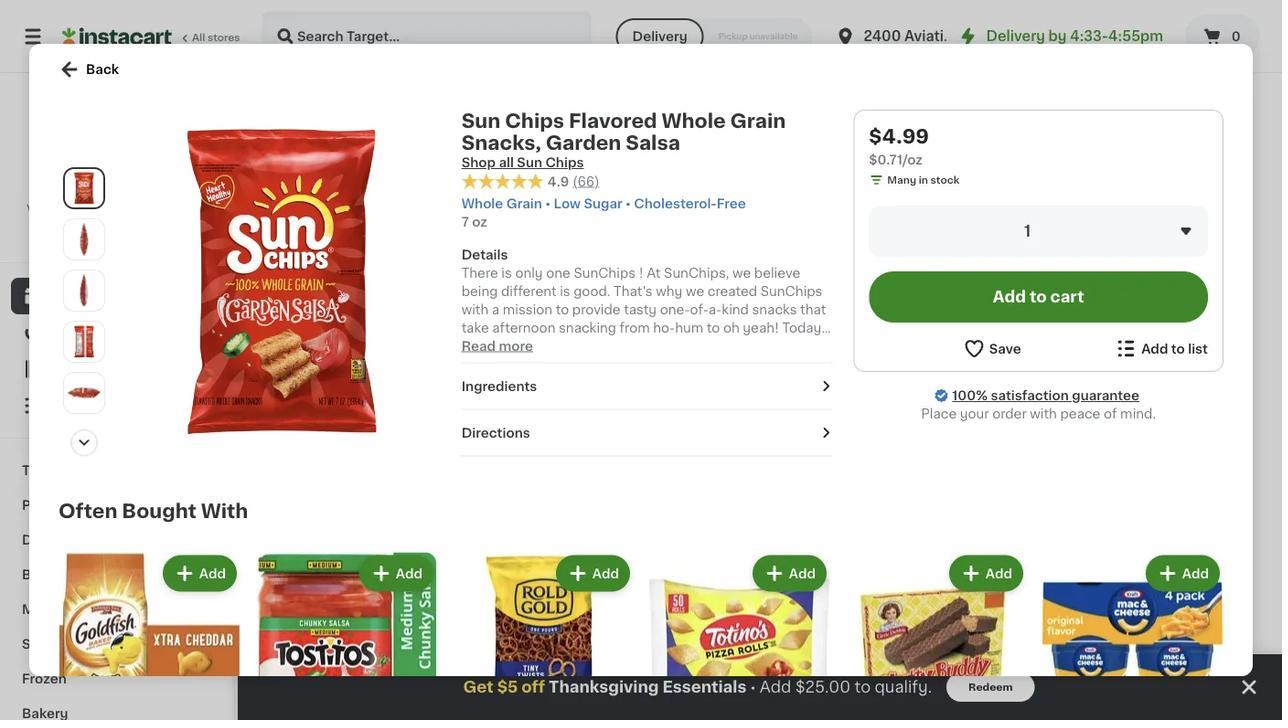 Task type: describe. For each thing, give the bounding box(es) containing it.
product group containing 3
[[439, 179, 589, 522]]

oz inside 8 oz button
[[613, 7, 625, 18]]

often bought with
[[59, 502, 248, 522]]

1 vertical spatial different
[[561, 377, 616, 389]]

gluten-free vegan for angie's
[[441, 319, 543, 329]]

add inside button
[[1142, 343, 1169, 355]]

99 inside $ 4 99
[[300, 340, 314, 350]]

pods
[[972, 685, 1004, 698]]

lists link
[[11, 388, 222, 425]]

flavored for $
[[343, 363, 398, 376]]

instacart logo image
[[62, 26, 172, 48]]

believe
[[755, 267, 801, 280]]

1 for 1 lb
[[768, 6, 772, 16]]

delivery by 4:33-4:55pm link
[[958, 26, 1164, 48]]

there
[[462, 267, 498, 280]]

more
[[499, 340, 533, 353]]

because
[[462, 377, 518, 389]]

100% satisfaction guarantee inside button
[[47, 237, 194, 247]]

2400 aviation dr
[[864, 30, 983, 43]]

chips for $
[[302, 363, 340, 376]]

with
[[201, 502, 248, 522]]

corn
[[439, 436, 470, 449]]

produce
[[22, 500, 78, 512]]

again
[[92, 327, 129, 339]]

3
[[449, 339, 462, 358]]

cholesterol-
[[634, 197, 717, 210]]

1 vertical spatial is
[[560, 285, 571, 298]]

salty
[[496, 418, 528, 431]]

kind
[[722, 303, 749, 316]]

little inside entenmann's entenmann's little bites blueberry muffins
[[855, 381, 887, 394]]

2 horizontal spatial and
[[799, 340, 824, 353]]

0 horizontal spatial and
[[646, 358, 671, 371]]

satisfaction inside button
[[77, 237, 138, 247]]

sun chips flavored whole grain snacks, harvest cheddar
[[1096, 363, 1228, 412]]

$ 17 99
[[975, 588, 1018, 607]]

0 vertical spatial we
[[733, 267, 751, 280]]

delivery for delivery by 4:33-4:55pm
[[987, 30, 1046, 43]]

8 oz
[[603, 7, 625, 18]]

$ for 4
[[278, 340, 285, 350]]

bites inside $ 4 entenmann's little bites chocolate chip muffins
[[603, 381, 636, 394]]

snacks, for $
[[356, 381, 406, 394]]

grain inside whole grain • low sugar • cholesterol-free 7 oz
[[507, 197, 542, 210]]

season
[[747, 632, 808, 647]]

8 oz button
[[603, 0, 753, 20]]

7 oz
[[274, 434, 295, 445]]

shop inside the sun chips flavored whole grain snacks, garden salsa shop all sun chips
[[462, 156, 496, 169]]

flavored for 4
[[1165, 363, 1220, 376]]

0 vertical spatial being
[[462, 285, 498, 298]]

for
[[476, 365, 491, 375]]

dairy
[[22, 534, 58, 547]]

meat & seafood
[[22, 604, 128, 617]]

still
[[500, 340, 522, 353]]

(215)
[[507, 438, 531, 448]]

lists
[[51, 400, 83, 413]]

dr
[[966, 30, 983, 43]]

sun for $
[[274, 363, 299, 376]]

0 vertical spatial our
[[649, 340, 670, 353]]

a
[[492, 303, 500, 316]]

k-
[[1020, 667, 1035, 680]]

the
[[1237, 612, 1261, 625]]

dairy & eggs
[[22, 534, 107, 547]]

hum
[[675, 322, 704, 335]]

created
[[708, 285, 758, 298]]

taste the season in every sip image
[[275, 548, 652, 721]]

free for angie's boomchickapop sweet & salty kettle corn popcorn
[[480, 319, 503, 329]]

sun inside the sun chips flavored whole grain snacks, garden salsa shop all sun chips
[[462, 111, 501, 130]]

it inside there is only one sunchips ! at sunchips,  we believe being different is good. that's why we created sunchips with a mission to provide tasty one-of-a-kind snacks that take afternoon snacking from ho-hum to oh yeah! today, we're still making waves with our wavy unique shape and combination of whole grains and mouthwatering flavors. because being different is our thing... and we like it that way!
[[778, 377, 786, 389]]

get $5 off thanksgiving essentials • add $25.00 to qualify.
[[463, 680, 932, 696]]

buy for buy it again
[[51, 327, 77, 339]]

1 vertical spatial that
[[789, 377, 815, 389]]

pricing
[[54, 204, 90, 214]]

one
[[546, 267, 571, 280]]

8 for 8 oz
[[603, 7, 610, 18]]

boomchickapop
[[439, 400, 564, 412]]

essentials
[[663, 680, 747, 696]]

back
[[86, 63, 119, 76]]

blueberry
[[804, 400, 867, 412]]

meat
[[22, 604, 56, 617]]

0 vertical spatial different
[[501, 285, 557, 298]]

1 horizontal spatial 100%
[[953, 390, 988, 403]]

1 lb button
[[768, 0, 917, 18]]

8 x 1.48 oz button
[[932, 0, 1082, 37]]

24 ct for green mountain coffee roasters cinnamon sugar cookie k-cup pods
[[972, 684, 998, 694]]

free for sensible portions garden veggie straws sea salt
[[973, 319, 997, 329]]

& for candy
[[73, 639, 84, 651]]

1 horizontal spatial in
[[919, 175, 929, 185]]

2 vertical spatial we
[[731, 377, 750, 389]]

often
[[59, 502, 118, 522]]

cart
[[1051, 290, 1085, 305]]

off
[[522, 680, 545, 696]]

dairy & eggs link
[[11, 523, 222, 558]]

not
[[130, 204, 149, 214]]

enlarge chips & pretzels sun chips flavored whole grain snacks, garden salsa angle_back (opens in a new tab) image
[[68, 326, 101, 359]]

24 for the ori
[[1237, 684, 1250, 694]]

cup
[[1035, 667, 1062, 680]]

• for thanksgiving
[[751, 681, 756, 695]]

99 up sensible
[[957, 340, 971, 350]]

today,
[[783, 322, 825, 335]]

gluten- for angie's boomchickapop sweet & salty kettle corn popcorn
[[441, 319, 480, 329]]

bites inside entenmann's entenmann's little bites blueberry muffins
[[768, 400, 800, 412]]

0 vertical spatial is
[[502, 267, 512, 280]]

1 horizontal spatial of
[[1104, 408, 1118, 421]]

1 vertical spatial our
[[633, 377, 654, 389]]

with down from
[[618, 340, 646, 353]]

item carousel region
[[274, 114, 1246, 533]]

add button inside product group
[[512, 185, 583, 218]]

$4.99
[[870, 127, 929, 146]]

sweet
[[439, 418, 479, 431]]

1 horizontal spatial and
[[704, 377, 728, 389]]

gluten- for sensible portions garden veggie straws sea salt
[[934, 319, 973, 329]]

add to cart
[[993, 290, 1085, 305]]

(66) button
[[573, 172, 600, 191]]

oz inside 8 x 1.48 oz button
[[973, 24, 985, 34]]

garden for sun chips flavored whole grain snacks, garden salsa
[[274, 400, 322, 412]]

way!
[[462, 395, 492, 408]]

entenmann's entenmann's little bites blueberry muffins
[[768, 363, 887, 431]]

24 ct for the ori
[[1237, 684, 1263, 694]]

0 vertical spatial that
[[801, 303, 827, 316]]

read
[[462, 340, 496, 353]]

wavy
[[673, 340, 706, 353]]

flavored inside the sun chips flavored whole grain snacks, garden salsa shop all sun chips
[[569, 111, 657, 130]]

ho-
[[653, 322, 675, 335]]

target logo image
[[76, 95, 157, 176]]

3 4 from the left
[[1107, 339, 1120, 358]]

the ori
[[1237, 612, 1283, 662]]

entenmann's
[[768, 381, 851, 394]]

we're
[[462, 340, 496, 353]]

view pricing policy. not affiliated with instacart.
[[27, 204, 198, 228]]

delivery by 4:33-4:55pm
[[987, 30, 1164, 43]]

read more
[[462, 340, 533, 353]]

chips inside the sun chips flavored whole grain snacks, garden salsa shop all sun chips
[[505, 111, 565, 130]]

2 vertical spatial is
[[619, 377, 630, 389]]

angie's boomchickapop sweet & salty kettle corn popcorn
[[439, 381, 570, 449]]

snacks for snacks
[[274, 122, 348, 142]]

1 horizontal spatial guarantee
[[1073, 390, 1140, 403]]

$ for 17
[[975, 589, 982, 599]]

view pricing policy. not affiliated with instacart. link
[[15, 201, 219, 231]]

17
[[982, 588, 1002, 607]]

mountain
[[1015, 612, 1075, 625]]

cinnamon
[[972, 649, 1038, 662]]

49
[[793, 340, 807, 350]]

enlarge chips & pretzels sun chips flavored whole grain snacks, garden salsa angle_right (opens in a new tab) image
[[68, 274, 101, 307]]

add inside product group
[[547, 195, 574, 208]]

99 inside $ 17 99
[[1004, 589, 1018, 599]]

whole for sun chips flavored whole grain snacks, garden salsa
[[274, 381, 315, 394]]

$25.00
[[796, 680, 851, 696]]

grain for sun chips flavored whole grain snacks, harvest cheddar
[[1140, 381, 1175, 394]]

redeem button
[[947, 673, 1035, 703]]

sea
[[932, 400, 956, 412]]

vegan for angie's
[[511, 319, 543, 329]]

to inside 'button'
[[1030, 290, 1047, 305]]

buy it again
[[51, 327, 129, 339]]

100% satisfaction guarantee link
[[953, 387, 1140, 405]]

portions
[[990, 363, 1044, 376]]

take
[[462, 322, 489, 335]]

shop link
[[11, 278, 222, 315]]

0 horizontal spatial shop
[[51, 290, 85, 303]]

qualify.
[[875, 680, 932, 696]]

snacks & candy
[[22, 639, 130, 651]]

4.9
[[548, 175, 569, 188]]

7 inside item carousel region
[[274, 434, 280, 445]]

kettle
[[532, 418, 570, 431]]

1.48
[[950, 24, 971, 34]]

4 99
[[1107, 339, 1136, 358]]

0 horizontal spatial sunchips
[[574, 267, 636, 280]]

product group containing 1 lb
[[768, 0, 917, 35]]

whole for sun chips flavored whole grain snacks, garden salsa shop all sun chips
[[662, 111, 726, 130]]

add inside 'button'
[[993, 290, 1027, 305]]

in inside "taste the season in every sip spo nsored"
[[812, 632, 827, 647]]

garden inside sensible portions garden veggie straws sea salt
[[932, 381, 980, 394]]

delivery for delivery
[[633, 30, 688, 43]]

garden for sun chips flavored whole grain snacks, garden salsa shop all sun chips
[[546, 133, 622, 152]]



Task type: vqa. For each thing, say whether or not it's contained in the screenshot.
the be associated with Lists
no



Task type: locate. For each thing, give the bounding box(es) containing it.
• right nsored
[[751, 681, 756, 695]]

0 horizontal spatial vegan
[[511, 319, 543, 329]]

0 horizontal spatial gluten-free vegan
[[441, 319, 543, 329]]

is down the "grains"
[[619, 377, 630, 389]]

different down whole
[[561, 377, 616, 389]]

chips down add to list button
[[1124, 363, 1162, 376]]

0 horizontal spatial bites
[[603, 381, 636, 394]]

0 horizontal spatial different
[[501, 285, 557, 298]]

1 horizontal spatial 4
[[614, 339, 627, 358]]

grain for sun chips flavored whole grain snacks, garden salsa shop all sun chips
[[731, 111, 786, 130]]

1 inside field
[[1025, 224, 1031, 239]]

little up blueberry on the bottom right of page
[[855, 381, 887, 394]]

affiliated
[[152, 204, 198, 214]]

whole
[[562, 358, 601, 371]]

garden up "7 oz"
[[274, 400, 322, 412]]

whole for sun chips flavored whole grain snacks, harvest cheddar
[[1096, 381, 1137, 394]]

whole down all
[[462, 197, 503, 210]]

0 vertical spatial guarantee
[[141, 237, 194, 247]]

buy up the recipes
[[51, 327, 77, 339]]

chocolate
[[639, 381, 706, 394]]

salsa inside the sun chips flavored whole grain snacks, garden salsa shop all sun chips
[[626, 133, 681, 152]]

ct for the ori
[[1253, 684, 1263, 694]]

0 horizontal spatial 8
[[603, 7, 610, 18]]

gluten-free vegan inside product group
[[441, 319, 543, 329]]

garden inside the sun chips flavored whole grain snacks, garden salsa shop all sun chips
[[546, 133, 622, 152]]

99 inside "4 99"
[[1122, 340, 1136, 350]]

& for seafood
[[59, 604, 70, 617]]

being
[[462, 285, 498, 298], [521, 377, 557, 389]]

oz up details
[[472, 216, 488, 228]]

delivery
[[987, 30, 1046, 43], [633, 30, 688, 43]]

satisfaction up place your order with peace of mind.
[[991, 390, 1069, 403]]

snacks, for 4
[[1178, 381, 1228, 394]]

enlarge chips & pretzels sun chips flavored whole grain snacks, garden salsa angle_top (opens in a new tab) image
[[68, 377, 101, 410]]

product group
[[768, 0, 917, 35], [932, 0, 1082, 92], [274, 179, 424, 469], [439, 179, 589, 522], [603, 179, 753, 452], [768, 179, 917, 446], [932, 179, 1082, 469], [1096, 179, 1246, 469], [59, 552, 241, 721], [255, 552, 437, 721], [452, 552, 634, 721], [649, 552, 831, 721], [845, 552, 1027, 721], [1042, 552, 1224, 721]]

shop up buy it again
[[51, 290, 85, 303]]

None search field
[[262, 11, 592, 62]]

4 up sun chips flavored whole grain snacks, garden salsa
[[285, 339, 299, 358]]

1 ct from the left
[[987, 684, 998, 694]]

1 vertical spatial garden
[[932, 381, 980, 394]]

candy
[[87, 639, 130, 651]]

snacks, inside sun chips flavored whole grain snacks, garden salsa
[[356, 381, 406, 394]]

snacks, left angie's
[[356, 381, 406, 394]]

whole inside sun chips flavored whole grain snacks, garden salsa
[[274, 381, 315, 394]]

1 horizontal spatial snacks
[[274, 122, 348, 142]]

1 up add to cart
[[1025, 224, 1031, 239]]

chips inside sun chips flavored whole grain snacks, harvest cheddar
[[1124, 363, 1162, 376]]

1 horizontal spatial garden
[[546, 133, 622, 152]]

add inside treatment tracker modal dialog
[[760, 680, 792, 696]]

whole up cholesterol-
[[662, 111, 726, 130]]

whole inside sun chips flavored whole grain snacks, harvest cheddar
[[1096, 381, 1137, 394]]

0 vertical spatial and
[[799, 340, 824, 353]]

we up created
[[733, 267, 751, 280]]

chips inside sun chips flavored whole grain snacks, garden salsa
[[302, 363, 340, 376]]

2 horizontal spatial free
[[973, 319, 997, 329]]

free
[[717, 197, 746, 210], [480, 319, 503, 329], [973, 319, 997, 329]]

bought
[[122, 502, 197, 522]]

from
[[620, 322, 650, 335]]

2 horizontal spatial snacks,
[[1178, 381, 1228, 394]]

1 lb
[[768, 6, 784, 16]]

0 horizontal spatial (66)
[[342, 420, 363, 430]]

gluten- inside product group
[[441, 319, 480, 329]]

1 horizontal spatial different
[[561, 377, 616, 389]]

1 horizontal spatial delivery
[[987, 30, 1046, 43]]

1 horizontal spatial 24 ct
[[1237, 684, 1263, 694]]

snacking
[[559, 322, 617, 335]]

salsa for sun chips flavored whole grain snacks, garden salsa shop all sun chips
[[626, 133, 681, 152]]

0 vertical spatial thanksgiving
[[22, 465, 110, 478]]

$6
[[493, 365, 507, 375]]

1 entenmann's from the left
[[768, 363, 851, 376]]

0 horizontal spatial free
[[480, 319, 503, 329]]

thanksgiving
[[22, 465, 110, 478], [549, 680, 659, 696]]

2 vegan from the left
[[1004, 319, 1037, 329]]

1 horizontal spatial thanksgiving
[[549, 680, 659, 696]]

whole down $ 4 99 on the top of page
[[274, 381, 315, 394]]

free up sunchips,
[[717, 197, 746, 210]]

to left list
[[1172, 343, 1186, 355]]

1 vertical spatial sugar
[[1041, 649, 1078, 662]]

entenmann's inside entenmann's entenmann's little bites blueberry muffins
[[768, 363, 851, 376]]

is left only
[[502, 267, 512, 280]]

0 horizontal spatial •
[[546, 197, 551, 210]]

1 horizontal spatial free
[[717, 197, 746, 210]]

order
[[993, 408, 1027, 421]]

chips for 4
[[1124, 363, 1162, 376]]

garden inside sun chips flavored whole grain snacks, garden salsa
[[274, 400, 322, 412]]

muffins down ingredients button
[[603, 400, 652, 412]]

gluten- up sensible
[[934, 319, 973, 329]]

chip
[[709, 381, 739, 394]]

it right like
[[778, 377, 786, 389]]

in right season
[[812, 632, 827, 647]]

$ up sun chips flavored whole grain snacks, garden salsa
[[278, 340, 285, 350]]

thanksgiving inside thanksgiving link
[[22, 465, 110, 478]]

why
[[656, 285, 683, 298]]

taste the season in every sip image
[[668, 586, 701, 619]]

grain inside sun chips flavored whole grain snacks, harvest cheddar
[[1140, 381, 1175, 394]]

0 vertical spatial buy
[[51, 327, 77, 339]]

entenmann's
[[768, 363, 851, 376], [603, 363, 686, 376]]

0 vertical spatial 1
[[768, 6, 772, 16]]

guarantee inside button
[[141, 237, 194, 247]]

$ inside $ 17 99
[[975, 589, 982, 599]]

100% up your
[[953, 390, 988, 403]]

gluten-free vegan for sensible
[[934, 319, 1037, 329]]

muffins
[[603, 400, 652, 412], [768, 418, 816, 431]]

24 down 'cookie' at the bottom of page
[[972, 684, 985, 694]]

delivery inside 'link'
[[987, 30, 1046, 43]]

with down 100% satisfaction guarantee link
[[1030, 408, 1058, 421]]

enlarge chips & pretzels sun chips flavored whole grain snacks, garden salsa angle_left (opens in a new tab) image
[[68, 223, 101, 256]]

1 vertical spatial buy
[[444, 365, 465, 375]]

add to list
[[1142, 343, 1209, 355]]

4 inside $ 4 entenmann's little bites chocolate chip muffins
[[614, 339, 627, 358]]

making
[[525, 340, 572, 353]]

sun inside sun chips flavored whole grain snacks, harvest cheddar
[[1096, 363, 1121, 376]]

1 field
[[870, 206, 1209, 257]]

2 24 ct from the left
[[1237, 684, 1263, 694]]

vegan inside product group
[[511, 319, 543, 329]]

1 horizontal spatial bites
[[768, 400, 800, 412]]

grain inside the sun chips flavored whole grain snacks, garden salsa shop all sun chips
[[731, 111, 786, 130]]

2 horizontal spatial 4
[[1107, 339, 1120, 358]]

ingredients button
[[462, 378, 832, 396]]

shop left all
[[462, 156, 496, 169]]

free inside product group
[[480, 319, 503, 329]]

sun chips flavored whole grain snacks, garden salsa shop all sun chips
[[462, 111, 786, 169]]

delivery left by
[[987, 30, 1046, 43]]

99 left add to list at the top
[[1122, 340, 1136, 350]]

2 gluten-free vegan from the left
[[934, 319, 1037, 329]]

1 vertical spatial thanksgiving
[[549, 680, 659, 696]]

muffins inside $ 4 entenmann's little bites chocolate chip muffins
[[603, 400, 652, 412]]

7 down sun chips flavored whole grain snacks, garden salsa
[[274, 434, 280, 445]]

1 24 from the left
[[972, 684, 985, 694]]

oz up delivery button
[[613, 7, 625, 18]]

service type group
[[616, 18, 813, 55]]

thanksgiving link
[[11, 454, 222, 489]]

gluten- up 3 99
[[441, 319, 480, 329]]

• left cholesterol-
[[626, 197, 631, 210]]

1 horizontal spatial •
[[626, 197, 631, 210]]

& left candy
[[73, 639, 84, 651]]

0 vertical spatial sugar
[[584, 197, 623, 210]]

coffee
[[972, 631, 1016, 643]]

oz down sun chips flavored whole grain snacks, garden salsa
[[283, 434, 295, 445]]

1 vertical spatial 100%
[[953, 390, 988, 403]]

99 inside 3 99
[[464, 340, 478, 350]]

sponsored badge image
[[768, 20, 823, 30]]

harvest
[[1096, 400, 1147, 412]]

100% down pricing
[[47, 237, 75, 247]]

and down mouthwatering on the right of the page
[[704, 377, 728, 389]]

2 horizontal spatial $
[[975, 589, 982, 599]]

sunchips,
[[664, 267, 730, 280]]

to inside button
[[1172, 343, 1186, 355]]

1 horizontal spatial (66)
[[573, 175, 600, 188]]

sunchips up good.
[[574, 267, 636, 280]]

entenmann's up entenmann's
[[768, 363, 851, 376]]

place your order with peace of mind.
[[922, 408, 1157, 421]]

2 horizontal spatial •
[[751, 681, 756, 695]]

unique
[[709, 340, 753, 353]]

thing...
[[658, 377, 700, 389]]

7 inside whole grain • low sugar • cholesterol-free 7 oz
[[462, 216, 469, 228]]

thanksgiving right off
[[549, 680, 659, 696]]

24 for green mountain coffee roasters cinnamon sugar cookie k-cup pods
[[972, 684, 985, 694]]

details
[[462, 249, 508, 261]]

1 vertical spatial salsa
[[325, 400, 360, 412]]

different down only
[[501, 285, 557, 298]]

& for eggs
[[61, 534, 71, 547]]

cheddar
[[1150, 400, 1206, 412]]

0 horizontal spatial being
[[462, 285, 498, 298]]

sugar inside whole grain • low sugar • cholesterol-free 7 oz
[[584, 197, 623, 210]]

flavored inside sun chips flavored whole grain snacks, harvest cheddar
[[1165, 363, 1220, 376]]

0 vertical spatial bites
[[603, 381, 636, 394]]

2 4 from the left
[[614, 339, 627, 358]]

1 horizontal spatial 8
[[932, 24, 939, 34]]

little up the chip
[[690, 363, 722, 376]]

policy.
[[93, 204, 128, 214]]

0 vertical spatial in
[[919, 175, 929, 185]]

0 horizontal spatial $
[[278, 340, 285, 350]]

free down a
[[480, 319, 503, 329]]

1 gluten-free vegan from the left
[[441, 319, 543, 329]]

$ 4 99
[[278, 339, 314, 358]]

★★★★
[[1237, 666, 1283, 679], [1237, 666, 1283, 679]]

chips down $ 4 99 on the top of page
[[302, 363, 340, 376]]

to up snacking
[[556, 303, 569, 316]]

0 vertical spatial snacks
[[274, 122, 348, 142]]

1 vertical spatial and
[[646, 358, 671, 371]]

100% inside button
[[47, 237, 75, 247]]

garden down sensible
[[932, 381, 980, 394]]

0 horizontal spatial snacks,
[[356, 381, 406, 394]]

$ inside $ 4 99
[[278, 340, 285, 350]]

and down today,
[[799, 340, 824, 353]]

it inside buy it again link
[[80, 327, 89, 339]]

buy inside product group
[[444, 365, 465, 375]]

straws
[[1031, 381, 1074, 394]]

24 down 'the ori'
[[1237, 684, 1250, 694]]

2 24 from the left
[[1237, 684, 1250, 694]]

0 horizontal spatial guarantee
[[141, 237, 194, 247]]

to inside treatment tracker modal dialog
[[855, 680, 871, 696]]

thanksgiving inside treatment tracker modal dialog
[[549, 680, 659, 696]]

afternoon
[[493, 322, 556, 335]]

sunchips down believe
[[761, 285, 823, 298]]

all stores
[[192, 32, 240, 43]]

2 gluten- from the left
[[934, 319, 973, 329]]

$ inside $ 4 entenmann's little bites chocolate chip muffins
[[607, 340, 614, 350]]

with up take
[[462, 303, 489, 316]]

8 inside button
[[932, 24, 939, 34]]

• left the low
[[546, 197, 551, 210]]

0 horizontal spatial of
[[546, 358, 559, 371]]

buy
[[51, 327, 77, 339], [444, 365, 465, 375]]

we left like
[[731, 377, 750, 389]]

gluten-free vegan down a
[[441, 319, 543, 329]]

grains
[[604, 358, 643, 371]]

it left again
[[80, 327, 89, 339]]

ct down 'the ori'
[[1253, 684, 1263, 694]]

4 up the "grains"
[[614, 339, 627, 358]]

muffins inside entenmann's entenmann's little bites blueberry muffins
[[768, 418, 816, 431]]

1 vertical spatial 7
[[274, 434, 280, 445]]

grain for sun chips flavored whole grain snacks, garden salsa
[[318, 381, 353, 394]]

salsa inside sun chips flavored whole grain snacks, garden salsa
[[325, 400, 360, 412]]

treatment tracker modal dialog
[[238, 655, 1283, 721]]

different
[[501, 285, 557, 298], [561, 377, 616, 389]]

1 horizontal spatial sun
[[462, 111, 501, 130]]

1 24 ct from the left
[[972, 684, 998, 694]]

oz right 1.48
[[973, 24, 985, 34]]

that up today,
[[801, 303, 827, 316]]

1 vertical spatial sunchips
[[761, 285, 823, 298]]

guarantee down affiliated
[[141, 237, 194, 247]]

& left eggs in the left bottom of the page
[[61, 534, 71, 547]]

99 right 17 at bottom
[[1004, 589, 1018, 599]]

& inside angie's boomchickapop sweet & salty kettle corn popcorn
[[482, 418, 493, 431]]

1 vertical spatial guarantee
[[1073, 390, 1140, 403]]

chips up "sun"
[[505, 111, 565, 130]]

shape
[[757, 340, 796, 353]]

sugar down (66) button
[[584, 197, 623, 210]]

angie's
[[439, 381, 486, 394]]

1 horizontal spatial muffins
[[768, 418, 816, 431]]

snacks inside item carousel region
[[274, 122, 348, 142]]

bites down the "grains"
[[603, 381, 636, 394]]

0 horizontal spatial snacks
[[22, 639, 70, 651]]

0 vertical spatial (66)
[[573, 175, 600, 188]]

mouthwatering
[[674, 358, 771, 371]]

a-
[[709, 303, 722, 316]]

1 horizontal spatial little
[[855, 381, 887, 394]]

(66) down sun chips flavored whole grain snacks, garden salsa
[[342, 420, 363, 430]]

salsa for sun chips flavored whole grain snacks, garden salsa
[[325, 400, 360, 412]]

0 horizontal spatial thanksgiving
[[22, 465, 110, 478]]

1 horizontal spatial sugar
[[1041, 649, 1078, 662]]

of inside there is only one sunchips ! at sunchips,  we believe being different is good. that's why we created sunchips with a mission to provide tasty one-of-a-kind snacks that take afternoon snacking from ho-hum to oh yeah! today, we're still making waves with our wavy unique shape and combination of whole grains and mouthwatering flavors. because being different is our thing... and we like it that way!
[[546, 358, 559, 371]]

0 horizontal spatial salsa
[[325, 400, 360, 412]]

oz inside item carousel region
[[283, 434, 295, 445]]

1 for 1
[[1025, 224, 1031, 239]]

grain inside sun chips flavored whole grain snacks, garden salsa
[[318, 381, 353, 394]]

buy for buy 2 for $6
[[444, 365, 465, 375]]

99
[[300, 340, 314, 350], [464, 340, 478, 350], [957, 340, 971, 350], [1122, 340, 1136, 350], [1004, 589, 1018, 599]]

delivery button
[[616, 18, 704, 55]]

4.9 (66)
[[548, 175, 600, 188]]

2 horizontal spatial chips
[[1124, 363, 1162, 376]]

snacks for snacks & candy
[[22, 639, 70, 651]]

free inside whole grain • low sugar • cholesterol-free 7 oz
[[717, 197, 746, 210]]

sun for 4
[[1096, 363, 1121, 376]]

1 vegan from the left
[[511, 319, 543, 329]]

0 horizontal spatial ct
[[987, 684, 998, 694]]

snacks, up cheddar
[[1178, 381, 1228, 394]]

snacks, inside the sun chips flavored whole grain snacks, garden salsa shop all sun chips
[[462, 133, 542, 152]]

ct for green mountain coffee roasters cinnamon sugar cookie k-cup pods
[[987, 684, 998, 694]]

chips & pretzels sun chips flavored whole grain snacks, garden salsa hero image
[[124, 124, 440, 440]]

1 gluten- from the left
[[441, 319, 480, 329]]

one-
[[660, 303, 690, 316]]

$
[[278, 340, 285, 350], [607, 340, 614, 350], [975, 589, 982, 599]]

sun down "4 99"
[[1096, 363, 1121, 376]]

1 horizontal spatial vegan
[[1004, 319, 1037, 329]]

& right meat at the left bottom of page
[[59, 604, 70, 617]]

1 vertical spatial shop
[[51, 290, 85, 303]]

snacks, inside sun chips flavored whole grain snacks, harvest cheddar
[[1178, 381, 1228, 394]]

1 horizontal spatial sunchips
[[761, 285, 823, 298]]

ingredients
[[462, 380, 537, 393]]

whole up harvest
[[1096, 381, 1137, 394]]

delivery inside button
[[633, 30, 688, 43]]

1 vertical spatial in
[[812, 632, 827, 647]]

2 ct from the left
[[1253, 684, 1263, 694]]

(66) inside item carousel region
[[342, 420, 363, 430]]

and up ingredients button
[[646, 358, 671, 371]]

vegan
[[511, 319, 543, 329], [1004, 319, 1037, 329]]

2 entenmann's from the left
[[603, 363, 686, 376]]

low
[[554, 197, 581, 210]]

1 horizontal spatial buy
[[444, 365, 465, 375]]

2 horizontal spatial garden
[[932, 381, 980, 394]]

being down there
[[462, 285, 498, 298]]

enlarge chips & pretzels sun chips flavored whole grain snacks, garden salsa hero (opens in a new tab) image
[[68, 172, 101, 205]]

guarantee up peace
[[1073, 390, 1140, 403]]

1 vertical spatial 1
[[1025, 224, 1031, 239]]

99 right 3
[[464, 340, 478, 350]]

0 horizontal spatial little
[[690, 363, 722, 376]]

flavored inside sun chips flavored whole grain snacks, garden salsa
[[343, 363, 398, 376]]

sun down $ 4 99 on the top of page
[[274, 363, 299, 376]]

to left cart
[[1030, 290, 1047, 305]]

that down flavors.
[[789, 377, 815, 389]]

buy left the 2
[[444, 365, 465, 375]]

add button
[[512, 185, 583, 218], [677, 185, 748, 218], [841, 185, 912, 218], [1006, 185, 1076, 218], [1170, 185, 1241, 218], [164, 558, 235, 591], [361, 558, 432, 591], [558, 558, 629, 591], [755, 558, 825, 591], [951, 558, 1022, 591], [1148, 558, 1219, 591], [888, 591, 959, 624], [1154, 591, 1224, 624]]

1 left lb
[[768, 6, 772, 16]]

mission
[[503, 303, 553, 316]]

0 horizontal spatial garden
[[274, 400, 322, 412]]

buy it again link
[[11, 315, 222, 351]]

sugar up (1.1k)
[[1041, 649, 1078, 662]]

of left 'mind.'
[[1104, 408, 1118, 421]]

1 vertical spatial 100% satisfaction guarantee
[[953, 390, 1140, 403]]

vegan up save
[[1004, 319, 1037, 329]]

1 horizontal spatial 24
[[1237, 684, 1250, 694]]

1 horizontal spatial shop
[[462, 156, 496, 169]]

2 vertical spatial and
[[704, 377, 728, 389]]

whole inside the sun chips flavored whole grain snacks, garden salsa shop all sun chips
[[662, 111, 726, 130]]

free up save button
[[973, 319, 997, 329]]

24 ct down 'the ori'
[[1237, 684, 1263, 694]]

with inside view pricing policy. not affiliated with instacart.
[[75, 218, 97, 228]]

1 horizontal spatial being
[[521, 377, 557, 389]]

sun up all
[[462, 111, 501, 130]]

gluten-free vegan up save button
[[934, 319, 1037, 329]]

snacks
[[274, 122, 348, 142], [22, 639, 70, 651]]

is down one
[[560, 285, 571, 298]]

0 vertical spatial muffins
[[603, 400, 652, 412]]

100% satisfaction guarantee button
[[28, 231, 205, 249]]

sun inside sun chips flavored whole grain snacks, garden salsa
[[274, 363, 299, 376]]

whole grain • low sugar • cholesterol-free 7 oz
[[462, 197, 746, 228]]

0 horizontal spatial sugar
[[584, 197, 623, 210]]

$ 4 entenmann's little bites chocolate chip muffins
[[603, 339, 739, 412]]

oz inside whole grain • low sugar • cholesterol-free 7 oz
[[472, 216, 488, 228]]

0 vertical spatial 100%
[[47, 237, 75, 247]]

green
[[972, 612, 1011, 625]]

4 for $ 4 99
[[285, 339, 299, 358]]

0 vertical spatial of
[[546, 358, 559, 371]]

every
[[668, 652, 715, 668]]

like
[[753, 377, 774, 389]]

24 ct down 'cookie' at the bottom of page
[[972, 684, 998, 694]]

4 up harvest
[[1107, 339, 1120, 358]]

8 for 8 x 1.48 oz
[[932, 24, 939, 34]]

green mountain coffee roasters cinnamon sugar cookie k-cup pods
[[972, 612, 1078, 698]]

1 horizontal spatial salsa
[[626, 133, 681, 152]]

taste
[[668, 632, 713, 647]]

1 4 from the left
[[285, 339, 299, 358]]

1 horizontal spatial satisfaction
[[991, 390, 1069, 403]]

2 horizontal spatial is
[[619, 377, 630, 389]]

our down ho- at the right of the page
[[649, 340, 670, 353]]

8 inside button
[[603, 7, 610, 18]]

2 horizontal spatial sun
[[1096, 363, 1121, 376]]

entenmann's inside $ 4 entenmann's little bites chocolate chip muffins
[[603, 363, 686, 376]]

seafood
[[73, 604, 128, 617]]

1 inside button
[[768, 6, 772, 16]]

little inside $ 4 entenmann's little bites chocolate chip muffins
[[690, 363, 722, 376]]

0 horizontal spatial buy
[[51, 327, 77, 339]]

veggie
[[983, 381, 1027, 394]]

whole inside whole grain • low sugar • cholesterol-free 7 oz
[[462, 197, 503, 210]]

7 up details
[[462, 216, 469, 228]]

3 99
[[449, 339, 478, 358]]

$4.99 $0.71/oz
[[870, 127, 929, 167]]

0 horizontal spatial sun
[[274, 363, 299, 376]]

to left oh
[[707, 322, 720, 335]]

that's
[[614, 285, 653, 298]]

snacks & candy link
[[11, 628, 222, 662]]

snacks, up all
[[462, 133, 542, 152]]

to right $25.00
[[855, 680, 871, 696]]

being down the making
[[521, 377, 557, 389]]

provide
[[573, 303, 621, 316]]

thanksgiving up produce
[[22, 465, 110, 478]]

of-
[[690, 303, 709, 316]]

0
[[1232, 30, 1241, 43]]

4 for $ 4 entenmann's little bites chocolate chip muffins
[[614, 339, 627, 358]]

spo
[[668, 674, 688, 684]]

vegan for sensible
[[1004, 319, 1037, 329]]

0 horizontal spatial entenmann's
[[603, 363, 686, 376]]

we down sunchips,
[[686, 285, 705, 298]]

0 horizontal spatial 7
[[274, 434, 280, 445]]

save
[[990, 343, 1022, 355]]

add to list button
[[1115, 338, 1209, 360]]

1 vertical spatial we
[[686, 285, 705, 298]]

1 horizontal spatial chips
[[505, 111, 565, 130]]

product group containing 8 x 1.48 oz
[[932, 0, 1082, 92]]

add to cart button
[[870, 272, 1209, 323]]

garden
[[546, 133, 622, 152], [932, 381, 980, 394], [274, 400, 322, 412]]

sugar inside green mountain coffee roasters cinnamon sugar cookie k-cup pods
[[1041, 649, 1078, 662]]

• for low
[[626, 197, 631, 210]]

• inside get $5 off thanksgiving essentials • add $25.00 to qualify.
[[751, 681, 756, 695]]

0 horizontal spatial 24
[[972, 684, 985, 694]]



